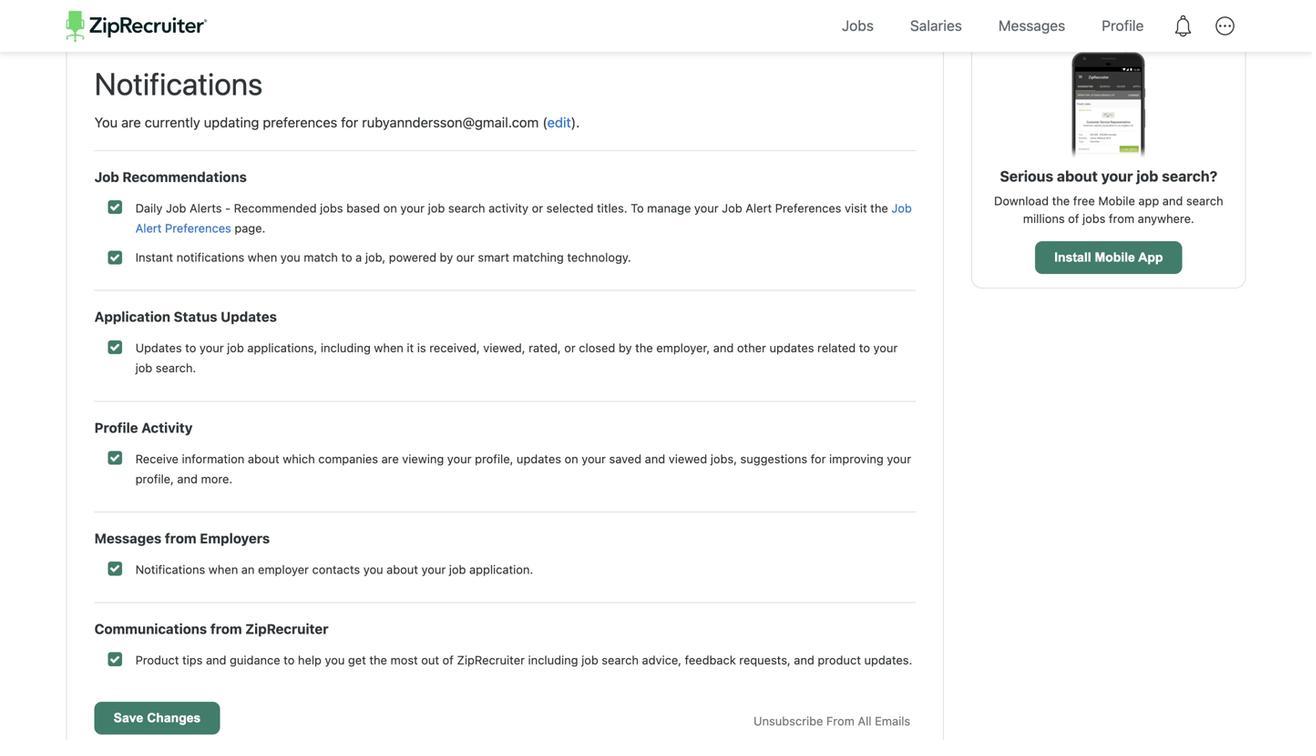Task type: describe. For each thing, give the bounding box(es) containing it.
get
[[348, 654, 366, 667]]

visit
[[845, 201, 867, 215]]

profile for profile activity
[[94, 420, 138, 436]]

your right "related"
[[873, 341, 898, 355]]

product
[[818, 654, 861, 667]]

titles.
[[597, 201, 627, 215]]

closed
[[579, 341, 615, 355]]

your left application.
[[421, 563, 446, 577]]

our
[[456, 251, 475, 264]]

applications,
[[247, 341, 317, 355]]

job left applications,
[[227, 341, 244, 355]]

download the free mobile app and search millions of jobs from anywhere.
[[994, 194, 1223, 226]]

most
[[390, 654, 418, 667]]

information
[[182, 452, 244, 466]]

based
[[346, 201, 380, 215]]

0 vertical spatial preferences
[[775, 201, 841, 215]]

instant
[[135, 251, 173, 264]]

by inside 'updates to your job applications, including when it is received, viewed, rated, or closed by the employer, and other updates related to your job search.'
[[619, 341, 632, 355]]

to left a
[[341, 251, 352, 264]]

job,
[[365, 251, 386, 264]]

selected
[[546, 201, 594, 215]]

job inside job alert preferences
[[891, 201, 912, 215]]

page.
[[231, 221, 265, 235]]

search.
[[156, 361, 196, 375]]

updates inside 'updates to your job applications, including when it is received, viewed, rated, or closed by the employer, and other updates related to your job search.'
[[135, 341, 182, 355]]

activity
[[141, 420, 193, 436]]

jobs,
[[711, 452, 737, 466]]

job up app at the top right of page
[[1136, 167, 1158, 185]]

you are currently updating preferences for rubyanndersson@gmail.com ( edit ).
[[94, 114, 580, 130]]

employer,
[[656, 341, 710, 355]]

download
[[994, 194, 1049, 208]]

suggestions
[[740, 452, 807, 466]]

jobs link
[[828, 0, 887, 52]]

the right get
[[369, 654, 387, 667]]

receive information about which companies are viewing your profile, updates on your saved and viewed jobs, suggestions for improving your profile, and more.
[[135, 452, 911, 486]]

alerts
[[190, 201, 222, 215]]

anywhere.
[[1138, 212, 1194, 226]]

to up 'search.'
[[185, 341, 196, 355]]

application status updates
[[94, 309, 277, 325]]

from for ziprecruiter
[[210, 621, 242, 637]]

job right manage
[[722, 201, 742, 215]]

your up download the free mobile app and search millions of jobs from anywhere.
[[1101, 167, 1133, 185]]

saved
[[609, 452, 642, 466]]

related
[[817, 341, 856, 355]]

viewing
[[402, 452, 444, 466]]

to
[[631, 201, 644, 215]]

and inside 'updates to your job applications, including when it is received, viewed, rated, or closed by the employer, and other updates related to your job search.'
[[713, 341, 734, 355]]

the inside download the free mobile app and search millions of jobs from anywhere.
[[1052, 194, 1070, 208]]

serious about your job search?
[[1000, 167, 1218, 185]]

product
[[135, 654, 179, 667]]

match
[[304, 251, 338, 264]]

from for employers
[[165, 531, 197, 547]]

activity
[[488, 201, 529, 215]]

recommended
[[234, 201, 317, 215]]

job left 'search.'
[[135, 361, 152, 375]]

rated,
[[529, 341, 561, 355]]

to left help
[[284, 654, 295, 667]]

manage
[[647, 201, 691, 215]]

messages for messages from employers
[[94, 531, 161, 547]]

millions
[[1023, 212, 1065, 226]]

messages link
[[985, 0, 1079, 52]]

daily
[[135, 201, 163, 215]]

job up powered
[[428, 201, 445, 215]]

recommendations
[[122, 169, 247, 185]]

notifications for notifications
[[94, 65, 263, 101]]

requests,
[[739, 654, 791, 667]]

updating
[[204, 114, 259, 130]]

or for job recommendations
[[532, 201, 543, 215]]

other
[[737, 341, 766, 355]]

0 horizontal spatial for
[[341, 114, 358, 130]]

technology.
[[567, 251, 631, 264]]

updates to your job applications, including when it is received, viewed, rated, or closed by the employer, and other updates related to your job search.
[[135, 341, 898, 375]]

0 horizontal spatial ziprecruiter
[[245, 621, 328, 637]]

install mobile app
[[1054, 251, 1163, 265]]

rubyanndersson@gmail.com
[[362, 114, 539, 130]]

including inside 'updates to your job applications, including when it is received, viewed, rated, or closed by the employer, and other updates related to your job search.'
[[321, 341, 371, 355]]

employer
[[258, 563, 309, 577]]

a
[[356, 251, 362, 264]]

1 horizontal spatial including
[[528, 654, 578, 667]]

install
[[1054, 251, 1091, 265]]

status
[[174, 309, 217, 325]]

your right improving
[[887, 452, 911, 466]]

free
[[1073, 194, 1095, 208]]

job alert preferences link
[[135, 201, 912, 235]]

instant notifications when you match to a job, powered by our smart matching technology.
[[135, 251, 631, 264]]

notifications for notifications when an employer contacts you about your job application.
[[135, 563, 205, 577]]

mobile inside download the free mobile app and search millions of jobs from anywhere.
[[1098, 194, 1135, 208]]

messages from employers
[[94, 531, 270, 547]]

updates.
[[864, 654, 912, 667]]

jobs
[[842, 17, 874, 34]]

app
[[1138, 194, 1159, 208]]

profile activity
[[94, 420, 193, 436]]

(
[[542, 114, 547, 130]]

and right saved
[[645, 452, 665, 466]]

updates inside 'updates to your job applications, including when it is received, viewed, rated, or closed by the employer, and other updates related to your job search.'
[[769, 341, 814, 355]]

job alert preferences
[[135, 201, 912, 235]]

1 vertical spatial you
[[363, 563, 383, 577]]



Task type: vqa. For each thing, say whether or not it's contained in the screenshot.
Receive information about which companies are viewing your profile, updates on your saved and viewed jobs, suggestions for improving your profile, and more.
yes



Task type: locate. For each thing, give the bounding box(es) containing it.
you
[[94, 114, 118, 130]]

updates left saved
[[517, 452, 561, 466]]

feedback
[[685, 654, 736, 667]]

daily job alerts - recommended jobs based on your job search activity or selected titles. to manage your job alert preferences visit the
[[135, 201, 891, 215]]

0 vertical spatial profile,
[[475, 452, 513, 466]]

1 horizontal spatial are
[[381, 452, 399, 466]]

app
[[1138, 251, 1163, 265]]

0 vertical spatial updates
[[769, 341, 814, 355]]

of
[[1068, 212, 1079, 226], [442, 654, 454, 667]]

0 horizontal spatial profile
[[94, 420, 138, 436]]

0 horizontal spatial are
[[121, 114, 141, 130]]

companies
[[318, 452, 378, 466]]

updates inside the receive information about which companies are viewing your profile, updates on your saved and viewed jobs, suggestions for improving your profile, and more.
[[517, 452, 561, 466]]

1 vertical spatial or
[[564, 341, 576, 355]]

about
[[1057, 167, 1098, 185], [248, 452, 279, 466], [386, 563, 418, 577]]

1 horizontal spatial when
[[248, 251, 277, 264]]

0 horizontal spatial by
[[440, 251, 453, 264]]

1 horizontal spatial updates
[[221, 309, 277, 325]]

receive
[[135, 452, 179, 466]]

by right closed
[[619, 341, 632, 355]]

job recommendations
[[94, 169, 247, 185]]

of inside download the free mobile app and search millions of jobs from anywhere.
[[1068, 212, 1079, 226]]

the
[[1052, 194, 1070, 208], [870, 201, 888, 215], [635, 341, 653, 355], [369, 654, 387, 667]]

ziprecruiter
[[245, 621, 328, 637], [457, 654, 525, 667]]

when left it
[[374, 341, 404, 355]]

contacts
[[312, 563, 360, 577]]

updates up 'search.'
[[135, 341, 182, 355]]

from up the guidance on the left bottom
[[210, 621, 242, 637]]

salaries
[[910, 17, 962, 34]]

including
[[321, 341, 371, 355], [528, 654, 578, 667]]

your down "status" on the top left of the page
[[199, 341, 224, 355]]

currently
[[145, 114, 200, 130]]

search inside download the free mobile app and search millions of jobs from anywhere.
[[1186, 194, 1223, 208]]

1 horizontal spatial ziprecruiter
[[457, 654, 525, 667]]

mobile inside 'install mobile app' "link"
[[1095, 251, 1135, 265]]

messages inside 'link'
[[998, 17, 1065, 34]]

about inside the receive information about which companies are viewing your profile, updates on your saved and viewed jobs, suggestions for improving your profile, and more.
[[248, 452, 279, 466]]

0 horizontal spatial profile,
[[135, 472, 174, 486]]

1 horizontal spatial profile,
[[475, 452, 513, 466]]

1 horizontal spatial of
[[1068, 212, 1079, 226]]

0 horizontal spatial search
[[448, 201, 485, 215]]

jobs inside download the free mobile app and search millions of jobs from anywhere.
[[1082, 212, 1106, 226]]

1 vertical spatial updates
[[135, 341, 182, 355]]

ziprecruiter right "out"
[[457, 654, 525, 667]]

1 horizontal spatial on
[[564, 452, 578, 466]]

alert right manage
[[746, 201, 772, 215]]

0 horizontal spatial or
[[532, 201, 543, 215]]

1 vertical spatial preferences
[[165, 221, 231, 235]]

job
[[94, 169, 119, 185], [166, 201, 186, 215], [722, 201, 742, 215], [891, 201, 912, 215]]

0 vertical spatial are
[[121, 114, 141, 130]]

job down you
[[94, 169, 119, 185]]

which
[[283, 452, 315, 466]]

0 vertical spatial including
[[321, 341, 371, 355]]

edit link
[[547, 114, 571, 130]]

and left more.
[[177, 472, 198, 486]]

updates right other
[[769, 341, 814, 355]]

1 horizontal spatial messages
[[998, 17, 1065, 34]]

search down search?
[[1186, 194, 1223, 208]]

1 horizontal spatial search
[[602, 654, 639, 667]]

your right manage
[[694, 201, 719, 215]]

you left match
[[280, 251, 300, 264]]

you left get
[[325, 654, 345, 667]]

jobs left based
[[320, 201, 343, 215]]

serious
[[1000, 167, 1053, 185]]

1 vertical spatial updates
[[517, 452, 561, 466]]

0 vertical spatial by
[[440, 251, 453, 264]]

powered
[[389, 251, 436, 264]]

on left saved
[[564, 452, 578, 466]]

job left advice,
[[581, 654, 598, 667]]

profile right messages 'link'
[[1102, 17, 1144, 34]]

1 vertical spatial notifications
[[135, 563, 205, 577]]

when
[[248, 251, 277, 264], [374, 341, 404, 355], [208, 563, 238, 577]]

2 vertical spatial when
[[208, 563, 238, 577]]

1 horizontal spatial you
[[325, 654, 345, 667]]

about up free
[[1057, 167, 1098, 185]]

0 vertical spatial on
[[383, 201, 397, 215]]

mobile
[[1098, 194, 1135, 208], [1095, 251, 1135, 265]]

and left other
[[713, 341, 734, 355]]

product tips and guidance to help you get the most out of ziprecruiter including job search advice, feedback requests, and product updates.
[[135, 654, 912, 667]]

guidance
[[230, 654, 280, 667]]

communications
[[94, 621, 207, 637]]

0 horizontal spatial of
[[442, 654, 454, 667]]

1 vertical spatial profile
[[94, 420, 138, 436]]

job left application.
[[449, 563, 466, 577]]

install mobile app link
[[1035, 242, 1182, 274]]

mobile down the serious about your job search?
[[1098, 194, 1135, 208]]

2 vertical spatial about
[[386, 563, 418, 577]]

alert
[[746, 201, 772, 215], [135, 221, 162, 235]]

1 vertical spatial including
[[528, 654, 578, 667]]

1 vertical spatial mobile
[[1095, 251, 1135, 265]]

you right contacts
[[363, 563, 383, 577]]

the left free
[[1052, 194, 1070, 208]]

None submit
[[94, 703, 220, 735], [748, 712, 916, 732], [94, 703, 220, 735], [748, 712, 916, 732]]

job right visit
[[891, 201, 912, 215]]

edit
[[547, 114, 571, 130]]

and up anywhere.
[[1162, 194, 1183, 208]]

and inside download the free mobile app and search millions of jobs from anywhere.
[[1162, 194, 1183, 208]]

of right "out"
[[442, 654, 454, 667]]

0 vertical spatial about
[[1057, 167, 1098, 185]]

1 vertical spatial from
[[165, 531, 197, 547]]

and
[[1162, 194, 1183, 208], [713, 341, 734, 355], [645, 452, 665, 466], [177, 472, 198, 486], [206, 654, 226, 667], [794, 654, 814, 667]]

about left which
[[248, 452, 279, 466]]

jobs
[[320, 201, 343, 215], [1082, 212, 1106, 226]]

your left saved
[[582, 452, 606, 466]]

updates up applications,
[[221, 309, 277, 325]]

advice,
[[642, 654, 682, 667]]

from up install mobile app
[[1109, 212, 1134, 226]]

or inside 'updates to your job applications, including when it is received, viewed, rated, or closed by the employer, and other updates related to your job search.'
[[564, 341, 576, 355]]

salaries link
[[896, 0, 976, 52]]

1 vertical spatial of
[[442, 654, 454, 667]]

alert down the daily at the left of the page
[[135, 221, 162, 235]]

-
[[225, 201, 231, 215]]

messages down receive
[[94, 531, 161, 547]]

2 vertical spatial you
[[325, 654, 345, 667]]

0 horizontal spatial from
[[165, 531, 197, 547]]

about right contacts
[[386, 563, 418, 577]]

1 vertical spatial on
[[564, 452, 578, 466]]

are
[[121, 114, 141, 130], [381, 452, 399, 466]]

1 horizontal spatial preferences
[[775, 201, 841, 215]]

profile,
[[475, 452, 513, 466], [135, 472, 174, 486]]

more.
[[201, 472, 233, 486]]

0 vertical spatial of
[[1068, 212, 1079, 226]]

tips
[[182, 654, 203, 667]]

search?
[[1162, 167, 1218, 185]]

preferences inside job alert preferences
[[165, 221, 231, 235]]

on right based
[[383, 201, 397, 215]]

1 horizontal spatial about
[[386, 563, 418, 577]]

2 horizontal spatial from
[[1109, 212, 1134, 226]]

0 vertical spatial you
[[280, 251, 300, 264]]

1 horizontal spatial for
[[811, 452, 826, 466]]

from inside download the free mobile app and search millions of jobs from anywhere.
[[1109, 212, 1134, 226]]

job
[[1136, 167, 1158, 185], [428, 201, 445, 215], [227, 341, 244, 355], [135, 361, 152, 375], [449, 563, 466, 577], [581, 654, 598, 667]]

profile link
[[1088, 0, 1158, 52]]

2 horizontal spatial when
[[374, 341, 404, 355]]

1 horizontal spatial updates
[[769, 341, 814, 355]]

or right rated,
[[564, 341, 576, 355]]

job right the daily at the left of the page
[[166, 201, 186, 215]]

the left employer,
[[635, 341, 653, 355]]

on
[[383, 201, 397, 215], [564, 452, 578, 466]]

1 vertical spatial are
[[381, 452, 399, 466]]

application.
[[469, 563, 533, 577]]

2 horizontal spatial about
[[1057, 167, 1098, 185]]

0 vertical spatial profile
[[1102, 17, 1144, 34]]

profile, down receive
[[135, 472, 174, 486]]

1 vertical spatial alert
[[135, 221, 162, 235]]

employers
[[200, 531, 270, 547]]

0 horizontal spatial when
[[208, 563, 238, 577]]

profile left activity
[[94, 420, 138, 436]]

it
[[407, 341, 414, 355]]

by
[[440, 251, 453, 264], [619, 341, 632, 355]]

to
[[341, 251, 352, 264], [185, 341, 196, 355], [859, 341, 870, 355], [284, 654, 295, 667]]

your right based
[[400, 201, 425, 215]]

of down free
[[1068, 212, 1079, 226]]

when down page.
[[248, 251, 277, 264]]

from left employers
[[165, 531, 197, 547]]

0 horizontal spatial about
[[248, 452, 279, 466]]

1 vertical spatial messages
[[94, 531, 161, 547]]

0 vertical spatial messages
[[998, 17, 1065, 34]]

0 vertical spatial mobile
[[1098, 194, 1135, 208]]

or right activity
[[532, 201, 543, 215]]

0 vertical spatial when
[[248, 251, 277, 264]]

viewed
[[669, 452, 707, 466]]

and right the tips
[[206, 654, 226, 667]]

1 horizontal spatial or
[[564, 341, 576, 355]]

0 horizontal spatial messages
[[94, 531, 161, 547]]

for right preferences
[[341, 114, 358, 130]]

or
[[532, 201, 543, 215], [564, 341, 576, 355]]

for inside the receive information about which companies are viewing your profile, updates on your saved and viewed jobs, suggestions for improving your profile, and more.
[[811, 452, 826, 466]]

notifications
[[94, 65, 263, 101], [135, 563, 205, 577]]

application
[[94, 309, 170, 325]]

1 vertical spatial profile,
[[135, 472, 174, 486]]

1 horizontal spatial from
[[210, 621, 242, 637]]

notifications down messages from employers
[[135, 563, 205, 577]]

0 vertical spatial from
[[1109, 212, 1134, 226]]

0 horizontal spatial alert
[[135, 221, 162, 235]]

profile, right viewing
[[475, 452, 513, 466]]

is
[[417, 341, 426, 355]]

1 vertical spatial ziprecruiter
[[457, 654, 525, 667]]

out
[[421, 654, 439, 667]]

0 horizontal spatial you
[[280, 251, 300, 264]]

0 horizontal spatial preferences
[[165, 221, 231, 235]]

mobile left 'app'
[[1095, 251, 1135, 265]]

are inside the receive information about which companies are viewing your profile, updates on your saved and viewed jobs, suggestions for improving your profile, and more.
[[381, 452, 399, 466]]

the right visit
[[870, 201, 888, 215]]

1 horizontal spatial jobs
[[1082, 212, 1106, 226]]

to right "related"
[[859, 341, 870, 355]]

you
[[280, 251, 300, 264], [363, 563, 383, 577], [325, 654, 345, 667]]

0 horizontal spatial updates
[[517, 452, 561, 466]]

notifications
[[176, 251, 244, 264]]

by left our
[[440, 251, 453, 264]]

alert inside job alert preferences
[[135, 221, 162, 235]]

1 horizontal spatial alert
[[746, 201, 772, 215]]

updates
[[769, 341, 814, 355], [517, 452, 561, 466]]

2 horizontal spatial you
[[363, 563, 383, 577]]

communications from ziprecruiter
[[94, 621, 328, 637]]

help
[[298, 654, 322, 667]]

preferences left visit
[[775, 201, 841, 215]]

1 horizontal spatial profile
[[1102, 17, 1144, 34]]

improving
[[829, 452, 884, 466]]

and left product
[[794, 654, 814, 667]]

search left activity
[[448, 201, 485, 215]]

2 horizontal spatial search
[[1186, 194, 1223, 208]]

).
[[571, 114, 580, 130]]

from
[[1109, 212, 1134, 226], [165, 531, 197, 547], [210, 621, 242, 637]]

smart
[[478, 251, 509, 264]]

are right you
[[121, 114, 141, 130]]

profile
[[1102, 17, 1144, 34], [94, 420, 138, 436]]

matching
[[513, 251, 564, 264]]

1 vertical spatial about
[[248, 452, 279, 466]]

0 vertical spatial ziprecruiter
[[245, 621, 328, 637]]

the inside 'updates to your job applications, including when it is received, viewed, rated, or closed by the employer, and other updates related to your job search.'
[[635, 341, 653, 355]]

are left viewing
[[381, 452, 399, 466]]

0 horizontal spatial including
[[321, 341, 371, 355]]

for
[[341, 114, 358, 130], [811, 452, 826, 466]]

1 vertical spatial by
[[619, 341, 632, 355]]

1 vertical spatial when
[[374, 341, 404, 355]]

2 vertical spatial from
[[210, 621, 242, 637]]

notifications up currently
[[94, 65, 263, 101]]

1 vertical spatial for
[[811, 452, 826, 466]]

when left an
[[208, 563, 238, 577]]

on inside the receive information about which companies are viewing your profile, updates on your saved and viewed jobs, suggestions for improving your profile, and more.
[[564, 452, 578, 466]]

messages left profile link
[[998, 17, 1065, 34]]

0 horizontal spatial on
[[383, 201, 397, 215]]

ziprecruiter up help
[[245, 621, 328, 637]]

search left advice,
[[602, 654, 639, 667]]

preferences down the alerts
[[165, 221, 231, 235]]

viewed,
[[483, 341, 525, 355]]

1 horizontal spatial by
[[619, 341, 632, 355]]

jobs down free
[[1082, 212, 1106, 226]]

for left improving
[[811, 452, 826, 466]]

updates
[[221, 309, 277, 325], [135, 341, 182, 355]]

0 vertical spatial updates
[[221, 309, 277, 325]]

0 horizontal spatial jobs
[[320, 201, 343, 215]]

profile for profile
[[1102, 17, 1144, 34]]

0 vertical spatial for
[[341, 114, 358, 130]]

when inside 'updates to your job applications, including when it is received, viewed, rated, or closed by the employer, and other updates related to your job search.'
[[374, 341, 404, 355]]

your right viewing
[[447, 452, 472, 466]]

or for application status updates
[[564, 341, 576, 355]]

received,
[[429, 341, 480, 355]]

0 vertical spatial or
[[532, 201, 543, 215]]

messages for messages
[[998, 17, 1065, 34]]

0 horizontal spatial updates
[[135, 341, 182, 355]]

notifications when an employer contacts you about your job application.
[[135, 563, 533, 577]]

ziprecruiter image
[[66, 11, 207, 42]]

0 vertical spatial notifications
[[94, 65, 263, 101]]

0 vertical spatial alert
[[746, 201, 772, 215]]



